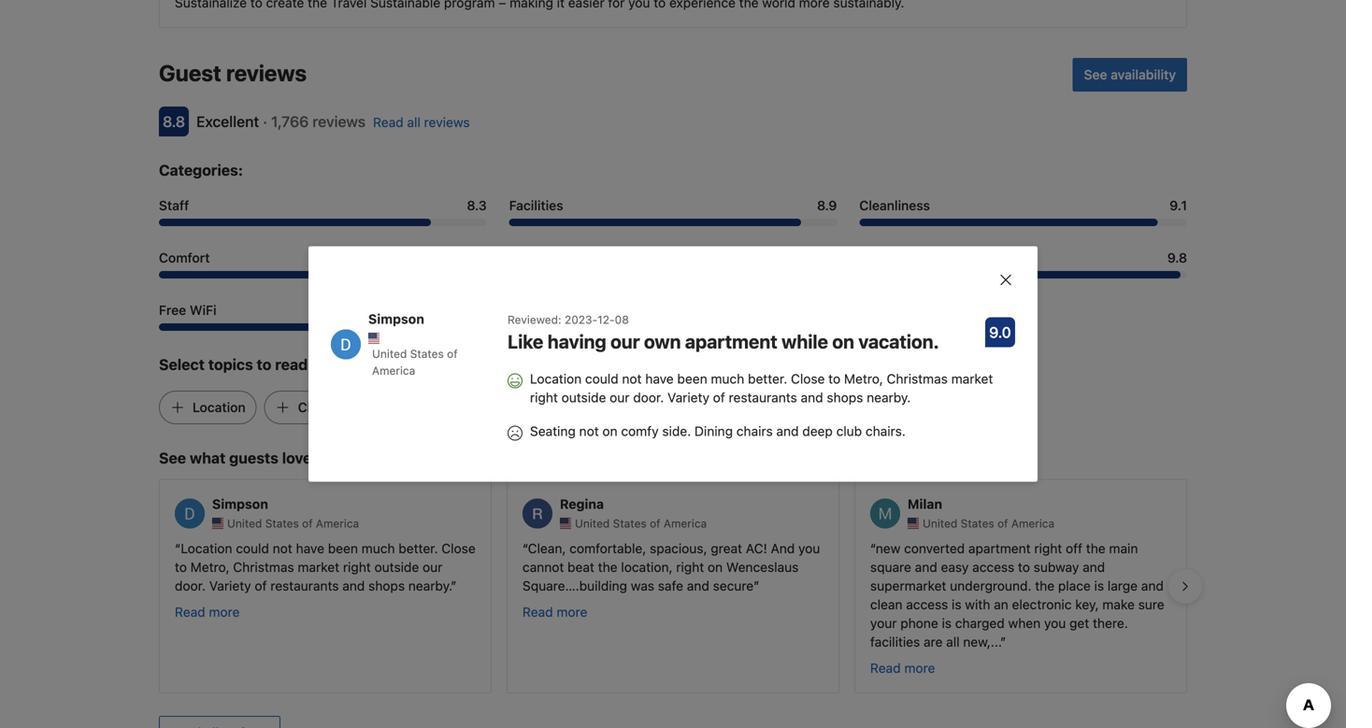 Task type: locate. For each thing, give the bounding box(es) containing it.
2 vertical spatial is
[[942, 616, 952, 631]]

location
[[530, 371, 582, 387], [193, 400, 246, 415], [181, 541, 232, 556]]

" for " clean, comfortable, spacious, great ac! and you cannot beat the location, right on wenceslaus square….building was safe and secure
[[523, 541, 528, 556]]

much down most:
[[362, 541, 395, 556]]

1 horizontal spatial restaurants
[[729, 390, 798, 405]]

2 horizontal spatial reviews
[[424, 114, 470, 130]]

have
[[646, 371, 674, 387], [296, 541, 325, 556]]

0 horizontal spatial much
[[362, 541, 395, 556]]

outside inside the location could not have been much better. close to metro, christmas market right outside our door. variety of restaurants and shops nearby.
[[562, 390, 606, 405]]

1 horizontal spatial on
[[708, 560, 723, 575]]

0 vertical spatial on
[[833, 331, 855, 353]]

apartment inside reviewed: 2023-12-08 like having our own apartment while on vacation.
[[685, 331, 778, 353]]

0 horizontal spatial you
[[799, 541, 821, 556]]

to
[[257, 356, 272, 374], [829, 371, 841, 387], [175, 560, 187, 575], [1019, 560, 1031, 575]]

market inside the location could not have been much better. close to metro, christmas market right outside our door. variety of restaurants and shops nearby.
[[952, 371, 994, 387]]

america up spacious,
[[664, 517, 707, 530]]

0 horizontal spatial nearby.
[[409, 578, 451, 594]]

2 horizontal spatial more
[[905, 661, 936, 676]]

see inside button
[[1085, 67, 1108, 82]]

united states of america for close
[[227, 517, 359, 530]]

location,
[[621, 560, 673, 575]]

new,...
[[964, 635, 1001, 650]]

apartment up underground.
[[969, 541, 1031, 556]]

could up view
[[585, 371, 619, 387]]

off
[[1066, 541, 1083, 556]]

america for close
[[316, 517, 359, 530]]

read more for " new converted apartment right off the main square and easy access to subway and supermarket underground.  the place is large and clean access is with an electronic key, make sure your phone is charged when you get there. facilities are all new,...
[[871, 661, 936, 676]]

1 vertical spatial you
[[1045, 616, 1067, 631]]

more for new converted apartment right off the main square and easy access to subway and supermarket underground.  the place is large and clean access is with an electronic key, make sure your phone is charged when you get there. facilities are all new,...
[[905, 661, 936, 676]]

an
[[994, 597, 1009, 613]]

united for close
[[227, 517, 262, 530]]

was
[[631, 578, 655, 594]]

2 horizontal spatial read more
[[871, 661, 936, 676]]

1 vertical spatial outside
[[375, 560, 419, 575]]

1 vertical spatial metro,
[[191, 560, 230, 575]]

3 " from the left
[[871, 541, 876, 556]]

america inside united states of america
[[372, 364, 416, 377]]

free
[[159, 302, 186, 318]]

location inside " location could not have been much better. close to metro, christmas market right outside our door. variety of restaurants and shops nearby.
[[181, 541, 232, 556]]

1 horizontal spatial "
[[523, 541, 528, 556]]

see for see availability
[[1085, 67, 1108, 82]]

not down see what guests loved the most:
[[273, 541, 293, 556]]

1 horizontal spatial door.
[[633, 390, 664, 405]]

shops inside the location could not have been much better. close to metro, christmas market right outside our door. variety of restaurants and shops nearby.
[[827, 390, 864, 405]]

location down the topics
[[193, 400, 246, 415]]

read more for " location could not have been much better. close to metro, christmas market right outside our door. variety of restaurants and shops nearby.
[[175, 605, 240, 620]]

1 vertical spatial better.
[[399, 541, 438, 556]]

" inside "" clean, comfortable, spacious, great ac! and you cannot beat the location, right on wenceslaus square….building was safe and secure"
[[523, 541, 528, 556]]

1 horizontal spatial read more button
[[523, 603, 588, 622]]

is up key,
[[1095, 578, 1105, 594]]

0 horizontal spatial better.
[[399, 541, 438, 556]]

read more button for " clean, comfortable, spacious, great ac! and you cannot beat the location, right on wenceslaus square….building was safe and secure
[[523, 603, 588, 622]]

select topics to read reviews:
[[159, 356, 372, 374]]

simpson up the reviews: at left
[[369, 311, 425, 327]]

been
[[678, 371, 708, 387], [328, 541, 358, 556]]

location for location could not have been much better. close to metro, christmas market right outside our door. variety of restaurants and shops nearby.
[[530, 371, 582, 387]]

america
[[372, 364, 416, 377], [316, 517, 359, 530], [664, 517, 707, 530], [1012, 517, 1055, 530]]

" for nearby.
[[451, 578, 457, 594]]

more
[[209, 605, 240, 620], [557, 605, 588, 620], [905, 661, 936, 676]]

0 vertical spatial shops
[[827, 390, 864, 405]]

united
[[372, 347, 407, 361], [227, 517, 262, 530], [575, 517, 610, 530], [923, 517, 958, 530]]

nearby. inside " location could not have been much better. close to metro, christmas market right outside our door. variety of restaurants and shops nearby.
[[409, 578, 451, 594]]

1 vertical spatial market
[[298, 560, 340, 575]]

america up " location could not have been much better. close to metro, christmas market right outside our door. variety of restaurants and shops nearby.
[[316, 517, 359, 530]]

" inside " new converted apartment right off the main square and easy access to subway and supermarket underground.  the place is large and clean access is with an electronic key, make sure your phone is charged when you get there. facilities are all new,...
[[871, 541, 876, 556]]

1 horizontal spatial outside
[[562, 390, 606, 405]]

to inside the location could not have been much better. close to metro, christmas market right outside our door. variety of restaurants and shops nearby.
[[829, 371, 841, 387]]

clean,
[[528, 541, 566, 556]]

christmas inside the location could not have been much better. close to metro, christmas market right outside our door. variety of restaurants and shops nearby.
[[887, 371, 948, 387]]

1 horizontal spatial more
[[557, 605, 588, 620]]

have inside the location could not have been much better. close to metro, christmas market right outside our door. variety of restaurants and shops nearby.
[[646, 371, 674, 387]]

this is a carousel with rotating slides. it displays featured reviews of the property. use the next and previous buttons to navigate. region
[[144, 472, 1203, 701]]

is up are
[[942, 616, 952, 631]]

0 horizontal spatial market
[[298, 560, 340, 575]]

1 horizontal spatial market
[[952, 371, 994, 387]]

1 vertical spatial not
[[580, 424, 599, 439]]

1 " from the left
[[175, 541, 181, 556]]

0 vertical spatial you
[[799, 541, 821, 556]]

1 horizontal spatial could
[[585, 371, 619, 387]]

0 horizontal spatial christmas
[[233, 560, 294, 575]]

supermarket
[[871, 578, 947, 594]]

variety
[[668, 390, 710, 405], [209, 578, 251, 594]]

see left what
[[159, 449, 186, 467]]

close left "clean,"
[[442, 541, 476, 556]]

0 horizontal spatial door.
[[175, 578, 206, 594]]

not up comfy
[[622, 371, 642, 387]]

1 horizontal spatial christmas
[[887, 371, 948, 387]]

restaurants inside the location could not have been much better. close to metro, christmas market right outside our door. variety of restaurants and shops nearby.
[[729, 390, 798, 405]]

milan
[[908, 497, 943, 512]]

outside inside " location could not have been much better. close to metro, christmas market right outside our door. variety of restaurants and shops nearby.
[[375, 560, 419, 575]]

metro, inside the location could not have been much better. close to metro, christmas market right outside our door. variety of restaurants and shops nearby.
[[845, 371, 884, 387]]

united states of america image
[[369, 333, 380, 344], [212, 518, 224, 529], [560, 518, 571, 529], [908, 518, 919, 529]]

you down electronic
[[1045, 616, 1067, 631]]

location down having
[[530, 371, 582, 387]]

like having our own apartment while on vacation. dialog
[[286, 224, 1061, 505]]

states up comfortable,
[[613, 517, 647, 530]]

america down free wifi 8.9 meter
[[372, 364, 416, 377]]

secure
[[713, 578, 754, 594]]

restaurants
[[729, 390, 798, 405], [271, 578, 339, 594]]

1 vertical spatial location
[[193, 400, 246, 415]]

0 vertical spatial market
[[952, 371, 994, 387]]

door. inside the location could not have been much better. close to metro, christmas market right outside our door. variety of restaurants and shops nearby.
[[633, 390, 664, 405]]

like
[[508, 331, 544, 353]]

most:
[[352, 449, 394, 467]]

phone
[[901, 616, 939, 631]]

1 vertical spatial much
[[362, 541, 395, 556]]

united states of america inside like having our own apartment while on vacation. 'dialog'
[[372, 347, 458, 377]]

1 vertical spatial been
[[328, 541, 358, 556]]

1 horizontal spatial variety
[[668, 390, 710, 405]]

0 horizontal spatial shops
[[369, 578, 405, 594]]

topics
[[208, 356, 253, 374]]

2 vertical spatial location
[[181, 541, 232, 556]]

all inside " new converted apartment right off the main square and easy access to subway and supermarket underground.  the place is large and clean access is with an electronic key, make sure your phone is charged when you get there. facilities are all new,...
[[947, 635, 960, 650]]

1 horizontal spatial close
[[791, 371, 825, 387]]

united for cannot
[[575, 517, 610, 530]]

much inside the location could not have been much better. close to metro, christmas market right outside our door. variety of restaurants and shops nearby.
[[711, 371, 745, 387]]

the inside "" clean, comfortable, spacious, great ac! and you cannot beat the location, right on wenceslaus square….building was safe and secure"
[[598, 560, 618, 575]]

much inside " location could not have been much better. close to metro, christmas market right outside our door. variety of restaurants and shops nearby.
[[362, 541, 395, 556]]

underground.
[[950, 578, 1032, 594]]

0 horizontal spatial access
[[907, 597, 949, 613]]

simpson inside this is a carousel with rotating slides. it displays featured reviews of the property. use the next and previous buttons to navigate. region
[[212, 497, 268, 512]]

0 vertical spatial outside
[[562, 390, 606, 405]]

1 vertical spatial nearby.
[[409, 578, 451, 594]]

"
[[175, 541, 181, 556], [523, 541, 528, 556], [871, 541, 876, 556]]

metro, inside " location could not have been much better. close to metro, christmas market right outside our door. variety of restaurants and shops nearby.
[[191, 560, 230, 575]]

the
[[325, 449, 349, 467], [1087, 541, 1106, 556], [598, 560, 618, 575], [1036, 578, 1055, 594]]

there.
[[1093, 616, 1129, 631]]

united states of america image down the milan
[[908, 518, 919, 529]]

have down loved
[[296, 541, 325, 556]]

0 horizontal spatial "
[[175, 541, 181, 556]]

market inside " location could not have been much better. close to metro, christmas market right outside our door. variety of restaurants and shops nearby.
[[298, 560, 340, 575]]

2023-
[[565, 313, 598, 326]]

0 horizontal spatial have
[[296, 541, 325, 556]]

location down what
[[181, 541, 232, 556]]

america up subway
[[1012, 517, 1055, 530]]

united states of america image for cannot
[[560, 518, 571, 529]]

see
[[1085, 67, 1108, 82], [159, 449, 186, 467]]

and
[[771, 541, 795, 556]]

read for close
[[175, 605, 205, 620]]

0 horizontal spatial on
[[603, 424, 618, 439]]

you inside "" clean, comfortable, spacious, great ac! and you cannot beat the location, right on wenceslaus square….building was safe and secure"
[[799, 541, 821, 556]]

could inside the location could not have been much better. close to metro, christmas market right outside our door. variety of restaurants and shops nearby.
[[585, 371, 619, 387]]

1 horizontal spatial much
[[711, 371, 745, 387]]

0 vertical spatial have
[[646, 371, 674, 387]]

on down great
[[708, 560, 723, 575]]

9.1
[[1170, 198, 1188, 213]]

united states of america image up the reviews: at left
[[369, 333, 380, 344]]

2 vertical spatial on
[[708, 560, 723, 575]]

access up phone at the right bottom
[[907, 597, 949, 613]]

united states of america image down regina on the left bottom
[[560, 518, 571, 529]]

to inside " new converted apartment right off the main square and easy access to subway and supermarket underground.  the place is large and clean access is with an electronic key, make sure your phone is charged when you get there. facilities are all new,...
[[1019, 560, 1031, 575]]

1 vertical spatial variety
[[209, 578, 251, 594]]

america for cannot
[[664, 517, 707, 530]]

converted
[[905, 541, 965, 556]]

0 horizontal spatial read more button
[[175, 603, 240, 622]]

own
[[644, 331, 681, 353]]

scored 8.8 element
[[159, 106, 189, 136]]

" for clean
[[1001, 635, 1007, 650]]

on inside "" clean, comfortable, spacious, great ac! and you cannot beat the location, right on wenceslaus square….building was safe and secure"
[[708, 560, 723, 575]]

reviews up ·
[[226, 60, 307, 86]]

is left with on the bottom right of the page
[[952, 597, 962, 613]]

right inside "" clean, comfortable, spacious, great ac! and you cannot beat the location, right on wenceslaus square….building was safe and secure"
[[677, 560, 704, 575]]

not inside the location could not have been much better. close to metro, christmas market right outside our door. variety of restaurants and shops nearby.
[[622, 371, 642, 387]]

states up " location could not have been much better. close to metro, christmas market right outside our door. variety of restaurants and shops nearby.
[[265, 517, 299, 530]]

not down view
[[580, 424, 599, 439]]

on
[[833, 331, 855, 353], [603, 424, 618, 439], [708, 560, 723, 575]]

simpson down guests
[[212, 497, 268, 512]]

right
[[530, 390, 558, 405], [1035, 541, 1063, 556], [343, 560, 371, 575], [677, 560, 704, 575]]

states
[[410, 347, 444, 361], [265, 517, 299, 530], [613, 517, 647, 530], [961, 517, 995, 530]]

0 horizontal spatial read more
[[175, 605, 240, 620]]

1 vertical spatial shops
[[369, 578, 405, 594]]

could down guests
[[236, 541, 269, 556]]

christmas inside " location could not have been much better. close to metro, christmas market right outside our door. variety of restaurants and shops nearby.
[[233, 560, 294, 575]]

on left comfy
[[603, 424, 618, 439]]

0 horizontal spatial apartment
[[685, 331, 778, 353]]

see left availability
[[1085, 67, 1108, 82]]

0 vertical spatial apartment
[[685, 331, 778, 353]]

reviews up the "8.3"
[[424, 114, 470, 130]]

have down own at the top
[[646, 371, 674, 387]]

0 vertical spatial restaurants
[[729, 390, 798, 405]]

1 vertical spatial christmas
[[233, 560, 294, 575]]

read all reviews
[[373, 114, 470, 130]]

door.
[[633, 390, 664, 405], [175, 578, 206, 594]]

1,766
[[271, 113, 309, 130]]

see what guests loved the most:
[[159, 449, 394, 467]]

0 horizontal spatial "
[[451, 578, 457, 594]]

1 horizontal spatial see
[[1085, 67, 1108, 82]]

0 vertical spatial nearby.
[[867, 390, 911, 405]]

0 horizontal spatial metro,
[[191, 560, 230, 575]]

location inside the location could not have been much better. close to metro, christmas market right outside our door. variety of restaurants and shops nearby.
[[530, 371, 582, 387]]

much down reviewed: 2023-12-08 like having our own apartment while on vacation.
[[711, 371, 745, 387]]

read
[[373, 114, 404, 130], [175, 605, 205, 620], [523, 605, 553, 620], [871, 661, 901, 676]]

close down while
[[791, 371, 825, 387]]

0 horizontal spatial see
[[159, 449, 186, 467]]

08
[[615, 313, 629, 326]]

states up easy
[[961, 517, 995, 530]]

free wifi
[[159, 302, 217, 318]]

0 vertical spatial see
[[1085, 67, 1108, 82]]

not inside " location could not have been much better. close to metro, christmas market right outside our door. variety of restaurants and shops nearby.
[[273, 541, 293, 556]]

scored 9.0 element
[[986, 318, 1016, 347]]

0 vertical spatial much
[[711, 371, 745, 387]]

read more
[[175, 605, 240, 620], [523, 605, 588, 620], [871, 661, 936, 676]]

could inside " location could not have been much better. close to metro, christmas market right outside our door. variety of restaurants and shops nearby.
[[236, 541, 269, 556]]

" inside " location could not have been much better. close to metro, christmas market right outside our door. variety of restaurants and shops nearby.
[[175, 541, 181, 556]]

location for location
[[193, 400, 246, 415]]

1 vertical spatial restaurants
[[271, 578, 339, 594]]

united states of america
[[372, 347, 458, 377], [227, 517, 359, 530], [575, 517, 707, 530], [923, 517, 1055, 530]]

read more button for " new converted apartment right off the main square and easy access to subway and supermarket underground.  the place is large and clean access is with an electronic key, make sure your phone is charged when you get there. facilities are all new,...
[[871, 659, 936, 678]]

have inside " location could not have been much better. close to metro, christmas market right outside our door. variety of restaurants and shops nearby.
[[296, 541, 325, 556]]

0 horizontal spatial more
[[209, 605, 240, 620]]

clean
[[298, 400, 333, 415]]

1 horizontal spatial not
[[580, 424, 599, 439]]

0 vertical spatial metro,
[[845, 371, 884, 387]]

simpson inside like having our own apartment while on vacation. 'dialog'
[[369, 311, 425, 327]]

more for location could not have been much better. close to metro, christmas market right outside our door. variety of restaurants and shops nearby.
[[209, 605, 240, 620]]

right inside " location could not have been much better. close to metro, christmas market right outside our door. variety of restaurants and shops nearby.
[[343, 560, 371, 575]]

of inside the location could not have been much better. close to metro, christmas market right outside our door. variety of restaurants and shops nearby.
[[713, 390, 726, 405]]

and
[[801, 390, 824, 405], [777, 424, 799, 439], [915, 560, 938, 575], [1083, 560, 1106, 575], [343, 578, 365, 594], [687, 578, 710, 594], [1142, 578, 1164, 594]]

our
[[611, 331, 640, 353], [610, 390, 630, 405], [423, 560, 443, 575]]

on inside reviewed: 2023-12-08 like having our own apartment while on vacation.
[[833, 331, 855, 353]]

0 horizontal spatial restaurants
[[271, 578, 339, 594]]

you
[[799, 541, 821, 556], [1045, 616, 1067, 631]]

comfort 9.2 meter
[[159, 271, 487, 279]]

" for " location could not have been much better. close to metro, christmas market right outside our door. variety of restaurants and shops nearby.
[[175, 541, 181, 556]]

2 " from the left
[[523, 541, 528, 556]]

0 horizontal spatial been
[[328, 541, 358, 556]]

access up underground.
[[973, 560, 1015, 575]]

1 horizontal spatial metro,
[[845, 371, 884, 387]]

0 vertical spatial not
[[622, 371, 642, 387]]

0 vertical spatial close
[[791, 371, 825, 387]]

comfortable,
[[570, 541, 647, 556]]

united down free wifi 8.9 meter
[[372, 347, 407, 361]]

1 vertical spatial close
[[442, 541, 476, 556]]

0 vertical spatial been
[[678, 371, 708, 387]]

having
[[548, 331, 607, 353]]

the down comfortable,
[[598, 560, 618, 575]]

0 horizontal spatial simpson
[[212, 497, 268, 512]]

apartment up the location could not have been much better. close to metro, christmas market right outside our door. variety of restaurants and shops nearby.
[[685, 331, 778, 353]]

0 horizontal spatial variety
[[209, 578, 251, 594]]

2 horizontal spatial on
[[833, 331, 855, 353]]

2 horizontal spatial not
[[622, 371, 642, 387]]

2 vertical spatial our
[[423, 560, 443, 575]]

2 horizontal spatial "
[[1001, 635, 1007, 650]]

1 vertical spatial all
[[947, 635, 960, 650]]

united states of america for cannot
[[575, 517, 707, 530]]

and inside "" clean, comfortable, spacious, great ac! and you cannot beat the location, right on wenceslaus square….building was safe and secure"
[[687, 578, 710, 594]]

1 horizontal spatial nearby.
[[867, 390, 911, 405]]

united states of america image down what
[[212, 518, 224, 529]]

you right and
[[799, 541, 821, 556]]

deep
[[803, 424, 833, 439]]

safe
[[658, 578, 684, 594]]

been inside " location could not have been much better. close to metro, christmas market right outside our door. variety of restaurants and shops nearby.
[[328, 541, 358, 556]]

right inside " new converted apartment right off the main square and easy access to subway and supermarket underground.  the place is large and clean access is with an electronic key, make sure your phone is charged when you get there. facilities are all new,...
[[1035, 541, 1063, 556]]

all
[[407, 114, 421, 130], [947, 635, 960, 650]]

on right while
[[833, 331, 855, 353]]

0 vertical spatial location
[[530, 371, 582, 387]]

united down the milan
[[923, 517, 958, 530]]

1 vertical spatial apartment
[[969, 541, 1031, 556]]

united down guests
[[227, 517, 262, 530]]

1 vertical spatial have
[[296, 541, 325, 556]]

"
[[451, 578, 457, 594], [754, 578, 760, 594], [1001, 635, 1007, 650]]

states right the reviews: at left
[[410, 347, 444, 361]]

1 horizontal spatial "
[[754, 578, 760, 594]]

reviews right '1,766'
[[313, 113, 366, 130]]

free wifi 8.9 meter
[[159, 323, 487, 331]]

0 vertical spatial door.
[[633, 390, 664, 405]]

staff 8.3 meter
[[159, 219, 487, 226]]

1 horizontal spatial better.
[[748, 371, 788, 387]]

1 horizontal spatial apartment
[[969, 541, 1031, 556]]

0 vertical spatial variety
[[668, 390, 710, 405]]

1 horizontal spatial all
[[947, 635, 960, 650]]

wenceslaus
[[727, 560, 799, 575]]

0 vertical spatial access
[[973, 560, 1015, 575]]

united down regina on the left bottom
[[575, 517, 610, 530]]

1 horizontal spatial simpson
[[369, 311, 425, 327]]

cleanliness 9.1 meter
[[860, 219, 1188, 226]]

united states of america image inside like having our own apartment while on vacation. 'dialog'
[[369, 333, 380, 344]]

1 horizontal spatial read more
[[523, 605, 588, 620]]



Task type: describe. For each thing, give the bounding box(es) containing it.
states for close
[[265, 517, 299, 530]]

availability
[[1111, 67, 1177, 82]]

when
[[1009, 616, 1041, 631]]

view
[[575, 400, 605, 415]]

united states of america for square
[[923, 517, 1055, 530]]

cleanliness
[[860, 198, 931, 213]]

0 horizontal spatial reviews
[[226, 60, 307, 86]]

chairs.
[[866, 424, 906, 439]]

and inside " location could not have been much better. close to metro, christmas market right outside our door. variety of restaurants and shops nearby.
[[343, 578, 365, 594]]

close inside the location could not have been much better. close to metro, christmas market right outside our door. variety of restaurants and shops nearby.
[[791, 371, 825, 387]]

comfort
[[159, 250, 210, 265]]

you inside " new converted apartment right off the main square and easy access to subway and supermarket underground.  the place is large and clean access is with an electronic key, make sure your phone is charged when you get there. facilities are all new,...
[[1045, 616, 1067, 631]]

our inside reviewed: 2023-12-08 like having our own apartment while on vacation.
[[611, 331, 640, 353]]

0 vertical spatial is
[[1095, 578, 1105, 594]]

united states of america image for square
[[908, 518, 919, 529]]

12-
[[598, 313, 615, 326]]

large
[[1108, 578, 1138, 594]]

electronic
[[1012, 597, 1072, 613]]

" location could not have been much better. close to metro, christmas market right outside our door. variety of restaurants and shops nearby.
[[175, 541, 476, 594]]

excellent · 1,766 reviews
[[196, 113, 366, 130]]

the right off
[[1087, 541, 1106, 556]]

beat
[[568, 560, 595, 575]]

your
[[871, 616, 897, 631]]

shops inside " location could not have been much better. close to metro, christmas market right outside our door. variety of restaurants and shops nearby.
[[369, 578, 405, 594]]

vacation.
[[859, 331, 940, 353]]

categories:
[[159, 161, 243, 179]]

the up electronic
[[1036, 578, 1055, 594]]

right inside the location could not have been much better. close to metro, christmas market right outside our door. variety of restaurants and shops nearby.
[[530, 390, 558, 405]]

1 vertical spatial access
[[907, 597, 949, 613]]

see availability button
[[1073, 58, 1188, 92]]

club
[[837, 424, 863, 439]]

states inside united states of america
[[410, 347, 444, 361]]

new
[[876, 541, 901, 556]]

seating not on comfy side. dining chairs and deep club chairs.
[[530, 424, 906, 439]]

9.8
[[1168, 250, 1188, 265]]

square….building
[[523, 578, 628, 594]]

of inside " location could not have been much better. close to metro, christmas market right outside our door. variety of restaurants and shops nearby.
[[255, 578, 267, 594]]

apartment inside " new converted apartment right off the main square and easy access to subway and supermarket underground.  the place is large and clean access is with an electronic key, make sure your phone is charged when you get there. facilities are all new,...
[[969, 541, 1031, 556]]

location 9.8 meter
[[860, 271, 1188, 279]]

excellent
[[196, 113, 259, 130]]

1 vertical spatial is
[[952, 597, 962, 613]]

9.0
[[990, 324, 1012, 341]]

guest reviews
[[159, 60, 307, 86]]

comfy
[[621, 424, 659, 439]]

make
[[1103, 597, 1135, 613]]

ac!
[[746, 541, 768, 556]]

with
[[966, 597, 991, 613]]

the right loved
[[325, 449, 349, 467]]

nearby. inside the location could not have been much better. close to metro, christmas market right outside our door. variety of restaurants and shops nearby.
[[867, 390, 911, 405]]

spacious,
[[650, 541, 708, 556]]

regina
[[560, 497, 604, 512]]

to inside " location could not have been much better. close to metro, christmas market right outside our door. variety of restaurants and shops nearby.
[[175, 560, 187, 575]]

facilities
[[871, 635, 921, 650]]

cannot
[[523, 560, 564, 575]]

close inside " location could not have been much better. close to metro, christmas market right outside our door. variety of restaurants and shops nearby.
[[442, 541, 476, 556]]

8.8
[[163, 113, 185, 130]]

key,
[[1076, 597, 1099, 613]]

" new converted apartment right off the main square and easy access to subway and supermarket underground.  the place is large and clean access is with an electronic key, make sure your phone is charged when you get there. facilities are all new,...
[[871, 541, 1165, 650]]

dining
[[695, 424, 733, 439]]

wifi
[[190, 302, 217, 318]]

get
[[1070, 616, 1090, 631]]

restaurants inside " location could not have been much better. close to metro, christmas market right outside our door. variety of restaurants and shops nearby.
[[271, 578, 339, 594]]

great
[[711, 541, 743, 556]]

·
[[263, 113, 267, 130]]

of inside united states of america
[[447, 347, 458, 361]]

states for square
[[961, 517, 995, 530]]

main
[[1110, 541, 1139, 556]]

reviewed: 2023-12-08 like having our own apartment while on vacation.
[[508, 313, 940, 353]]

place
[[1059, 578, 1091, 594]]

while
[[782, 331, 829, 353]]

1 horizontal spatial access
[[973, 560, 1015, 575]]

easy
[[941, 560, 969, 575]]

8.9
[[817, 198, 837, 213]]

united inside like having our own apartment while on vacation. 'dialog'
[[372, 347, 407, 361]]

and inside the location could not have been much better. close to metro, christmas market right outside our door. variety of restaurants and shops nearby.
[[801, 390, 824, 405]]

staff
[[159, 198, 189, 213]]

facilities 8.9 meter
[[509, 219, 837, 226]]

guest reviews element
[[159, 58, 1066, 88]]

our inside the location could not have been much better. close to metro, christmas market right outside our door. variety of restaurants and shops nearby.
[[610, 390, 630, 405]]

read for square
[[871, 661, 901, 676]]

1 horizontal spatial reviews
[[313, 113, 366, 130]]

facilities
[[509, 198, 564, 213]]

select
[[159, 356, 205, 374]]

reviews:
[[311, 356, 372, 374]]

united states of america image for close
[[212, 518, 224, 529]]

clean
[[871, 597, 903, 613]]

seating
[[530, 424, 576, 439]]

guests
[[229, 449, 279, 467]]

united for square
[[923, 517, 958, 530]]

variety inside the location could not have been much better. close to metro, christmas market right outside our door. variety of restaurants and shops nearby.
[[668, 390, 710, 405]]

rated excellent element
[[196, 113, 259, 130]]

" clean, comfortable, spacious, great ac! and you cannot beat the location, right on wenceslaus square….building was safe and secure
[[523, 541, 821, 594]]

read
[[275, 356, 308, 374]]

chairs
[[737, 424, 773, 439]]

location could not have been much better. close to metro, christmas market right outside our door. variety of restaurants and shops nearby.
[[530, 371, 994, 405]]

reviewed:
[[508, 313, 562, 326]]

charged
[[956, 616, 1005, 631]]

more for clean, comfortable, spacious, great ac! and you cannot beat the location, right on wenceslaus square….building was safe and secure
[[557, 605, 588, 620]]

states for cannot
[[613, 517, 647, 530]]

loved
[[282, 449, 321, 467]]

subway
[[1034, 560, 1080, 575]]

0 horizontal spatial all
[[407, 114, 421, 130]]

see availability
[[1085, 67, 1177, 82]]

door. inside " location could not have been much better. close to metro, christmas market right outside our door. variety of restaurants and shops nearby.
[[175, 578, 206, 594]]

8.3
[[467, 198, 487, 213]]

america for square
[[1012, 517, 1055, 530]]

been inside the location could not have been much better. close to metro, christmas market right outside our door. variety of restaurants and shops nearby.
[[678, 371, 708, 387]]

better. inside the location could not have been much better. close to metro, christmas market right outside our door. variety of restaurants and shops nearby.
[[748, 371, 788, 387]]

variety inside " location could not have been much better. close to metro, christmas market right outside our door. variety of restaurants and shops nearby.
[[209, 578, 251, 594]]

read more for " clean, comfortable, spacious, great ac! and you cannot beat the location, right on wenceslaus square….building was safe and secure
[[523, 605, 588, 620]]

see for see what guests loved the most:
[[159, 449, 186, 467]]

our inside " location could not have been much better. close to metro, christmas market right outside our door. variety of restaurants and shops nearby.
[[423, 560, 443, 575]]

side.
[[663, 424, 691, 439]]

" for " new converted apartment right off the main square and easy access to subway and supermarket underground.  the place is large and clean access is with an electronic key, make sure your phone is charged when you get there. facilities are all new,...
[[871, 541, 876, 556]]

review categories element
[[159, 159, 243, 181]]

read more button for " location could not have been much better. close to metro, christmas market right outside our door. variety of restaurants and shops nearby.
[[175, 603, 240, 622]]

read for cannot
[[523, 605, 553, 620]]

what
[[190, 449, 226, 467]]

square
[[871, 560, 912, 575]]

better. inside " location could not have been much better. close to metro, christmas market right outside our door. variety of restaurants and shops nearby.
[[399, 541, 438, 556]]

are
[[924, 635, 943, 650]]

guest
[[159, 60, 222, 86]]



Task type: vqa. For each thing, say whether or not it's contained in the screenshot.
Reviews to the right
yes



